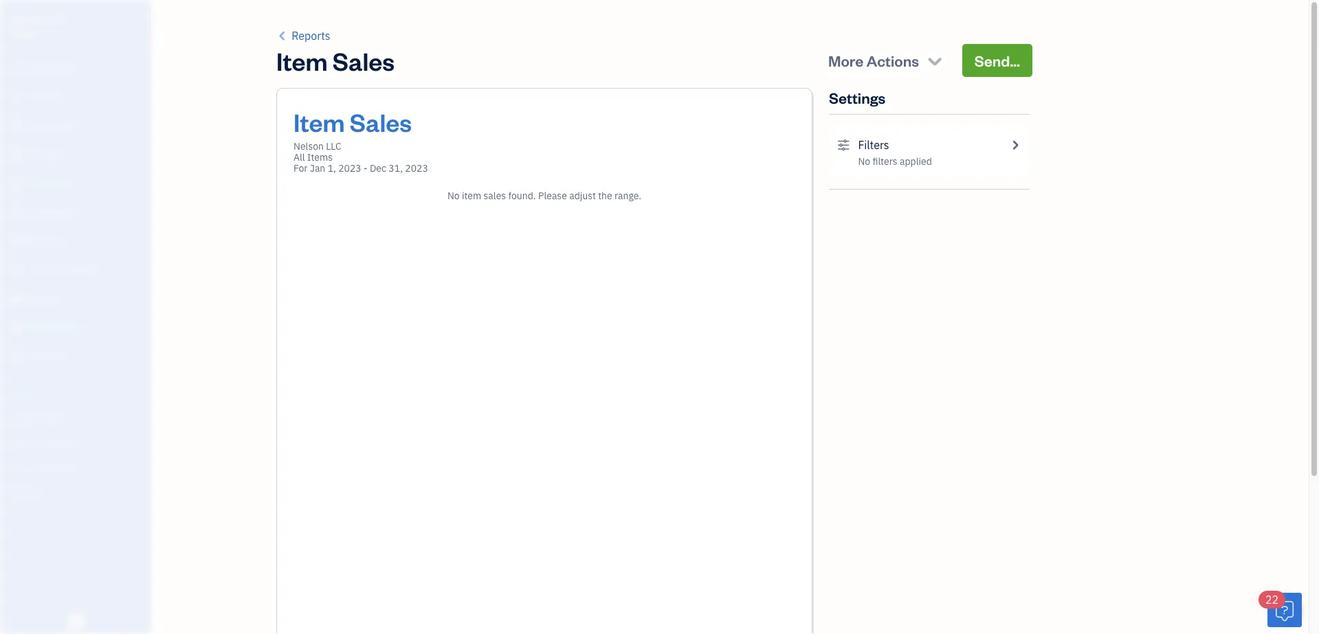Task type: locate. For each thing, give the bounding box(es) containing it.
item
[[462, 189, 482, 202]]

item down reports
[[276, 44, 328, 77]]

nelson up owner
[[11, 13, 42, 26]]

sales inside item sales nelson llc all items for jan 1, 2023 - dec 31, 2023
[[350, 105, 412, 138]]

sales for item sales nelson llc all items for jan 1, 2023 - dec 31, 2023
[[350, 105, 412, 138]]

settings down bank
[[10, 489, 42, 501]]

31,
[[389, 162, 403, 175]]

and
[[33, 438, 48, 450]]

llc inside nelson llc owner
[[44, 13, 63, 26]]

members
[[34, 413, 70, 424]]

0 horizontal spatial items
[[10, 438, 32, 450]]

bank connections
[[10, 464, 81, 475]]

1 horizontal spatial nelson
[[294, 140, 324, 153]]

for
[[294, 162, 308, 175]]

0 vertical spatial items
[[307, 151, 333, 164]]

1 2023 from the left
[[338, 162, 362, 175]]

please
[[538, 189, 567, 202]]

no filters applied
[[859, 155, 932, 168]]

0 vertical spatial sales
[[333, 44, 395, 77]]

chart image
[[9, 321, 25, 335]]

item
[[276, 44, 328, 77], [294, 105, 345, 138]]

0 horizontal spatial settings
[[10, 489, 42, 501]]

owner
[[11, 27, 38, 39]]

item up all
[[294, 105, 345, 138]]

no down filters
[[859, 155, 871, 168]]

nelson up for
[[294, 140, 324, 153]]

project image
[[9, 235, 25, 248]]

nelson inside item sales nelson llc all items for jan 1, 2023 - dec 31, 2023
[[294, 140, 324, 153]]

22
[[1266, 593, 1279, 608]]

0 vertical spatial item
[[276, 44, 328, 77]]

sales
[[333, 44, 395, 77], [350, 105, 412, 138]]

1 vertical spatial items
[[10, 438, 32, 450]]

team members
[[10, 413, 70, 424]]

-
[[364, 162, 368, 175]]

0 vertical spatial nelson
[[11, 13, 42, 26]]

freshbooks image
[[65, 613, 87, 629]]

sales right reports button
[[333, 44, 395, 77]]

1 horizontal spatial items
[[307, 151, 333, 164]]

settings down more
[[829, 88, 886, 107]]

items right all
[[307, 151, 333, 164]]

dec
[[370, 162, 387, 175]]

item for item sales nelson llc all items for jan 1, 2023 - dec 31, 2023
[[294, 105, 345, 138]]

reports
[[292, 29, 331, 43]]

1 horizontal spatial llc
[[326, 140, 342, 153]]

sales up dec
[[350, 105, 412, 138]]

items and services link
[[3, 433, 147, 457]]

settings image
[[838, 137, 850, 153]]

0 horizontal spatial no
[[448, 189, 460, 202]]

no left item
[[448, 189, 460, 202]]

0 vertical spatial settings
[[829, 88, 886, 107]]

chevrondown image
[[926, 51, 945, 70]]

1 vertical spatial settings
[[10, 489, 42, 501]]

0 horizontal spatial nelson
[[11, 13, 42, 26]]

send…
[[975, 51, 1021, 70]]

0 vertical spatial llc
[[44, 13, 63, 26]]

no for no filters applied
[[859, 155, 871, 168]]

team
[[10, 413, 32, 424]]

1 vertical spatial item
[[294, 105, 345, 138]]

llc inside item sales nelson llc all items for jan 1, 2023 - dec 31, 2023
[[326, 140, 342, 153]]

1 vertical spatial sales
[[350, 105, 412, 138]]

filters
[[873, 155, 898, 168]]

more actions
[[829, 51, 920, 70]]

1 horizontal spatial 2023
[[405, 162, 428, 175]]

bank
[[10, 464, 30, 475]]

invoice image
[[9, 148, 25, 162]]

items inside item sales nelson llc all items for jan 1, 2023 - dec 31, 2023
[[307, 151, 333, 164]]

llc
[[44, 13, 63, 26], [326, 140, 342, 153]]

no
[[859, 155, 871, 168], [448, 189, 460, 202]]

settings inside main element
[[10, 489, 42, 501]]

0 vertical spatial no
[[859, 155, 871, 168]]

0 horizontal spatial 2023
[[338, 162, 362, 175]]

1 vertical spatial nelson
[[294, 140, 324, 153]]

items left and
[[10, 438, 32, 450]]

item inside item sales nelson llc all items for jan 1, 2023 - dec 31, 2023
[[294, 105, 345, 138]]

actions
[[867, 51, 920, 70]]

2023 left -
[[338, 162, 362, 175]]

settings
[[829, 88, 886, 107], [10, 489, 42, 501]]

client image
[[9, 90, 25, 104]]

nelson
[[11, 13, 42, 26], [294, 140, 324, 153]]

1 horizontal spatial no
[[859, 155, 871, 168]]

1 vertical spatial llc
[[326, 140, 342, 153]]

services
[[50, 438, 83, 450]]

2023 right 31,
[[405, 162, 428, 175]]

0 horizontal spatial llc
[[44, 13, 63, 26]]

no item sales found. please adjust the range.
[[448, 189, 642, 202]]

1 horizontal spatial settings
[[829, 88, 886, 107]]

items inside main element
[[10, 438, 32, 450]]

adjust
[[570, 189, 596, 202]]

range.
[[615, 189, 642, 202]]

no for no item sales found. please adjust the range.
[[448, 189, 460, 202]]

all
[[294, 151, 305, 164]]

expense image
[[9, 206, 25, 219]]

1 vertical spatial no
[[448, 189, 460, 202]]

found.
[[509, 189, 536, 202]]

2023
[[338, 162, 362, 175], [405, 162, 428, 175]]

items
[[307, 151, 333, 164], [10, 438, 32, 450]]



Task type: vqa. For each thing, say whether or not it's contained in the screenshot.
Apps image
no



Task type: describe. For each thing, give the bounding box(es) containing it.
item sales
[[276, 44, 395, 77]]

more
[[829, 51, 864, 70]]

apps
[[10, 388, 31, 399]]

dashboard image
[[9, 61, 25, 75]]

chevronleft image
[[276, 28, 289, 44]]

main element
[[0, 0, 186, 635]]

item sales nelson llc all items for jan 1, 2023 - dec 31, 2023
[[294, 105, 428, 175]]

chevronright image
[[1009, 137, 1022, 153]]

items and services
[[10, 438, 83, 450]]

send… button
[[963, 44, 1033, 77]]

money image
[[9, 292, 25, 306]]

nelson llc owner
[[11, 13, 63, 39]]

resource center badge image
[[1268, 594, 1303, 628]]

more actions button
[[816, 44, 957, 77]]

bank connections link
[[3, 458, 147, 482]]

jan
[[310, 162, 326, 175]]

apps link
[[3, 382, 147, 406]]

timer image
[[9, 263, 25, 277]]

connections
[[32, 464, 81, 475]]

22 button
[[1259, 591, 1303, 628]]

the
[[598, 189, 613, 202]]

sales for item sales
[[333, 44, 395, 77]]

filters
[[859, 138, 890, 152]]

payment image
[[9, 177, 25, 191]]

settings link
[[3, 484, 147, 508]]

item for item sales
[[276, 44, 328, 77]]

sales
[[484, 189, 506, 202]]

2 2023 from the left
[[405, 162, 428, 175]]

report image
[[9, 350, 25, 364]]

team members link
[[3, 407, 147, 431]]

1,
[[328, 162, 336, 175]]

nelson inside nelson llc owner
[[11, 13, 42, 26]]

applied
[[900, 155, 932, 168]]

estimate image
[[9, 119, 25, 133]]

reports button
[[276, 28, 331, 44]]



